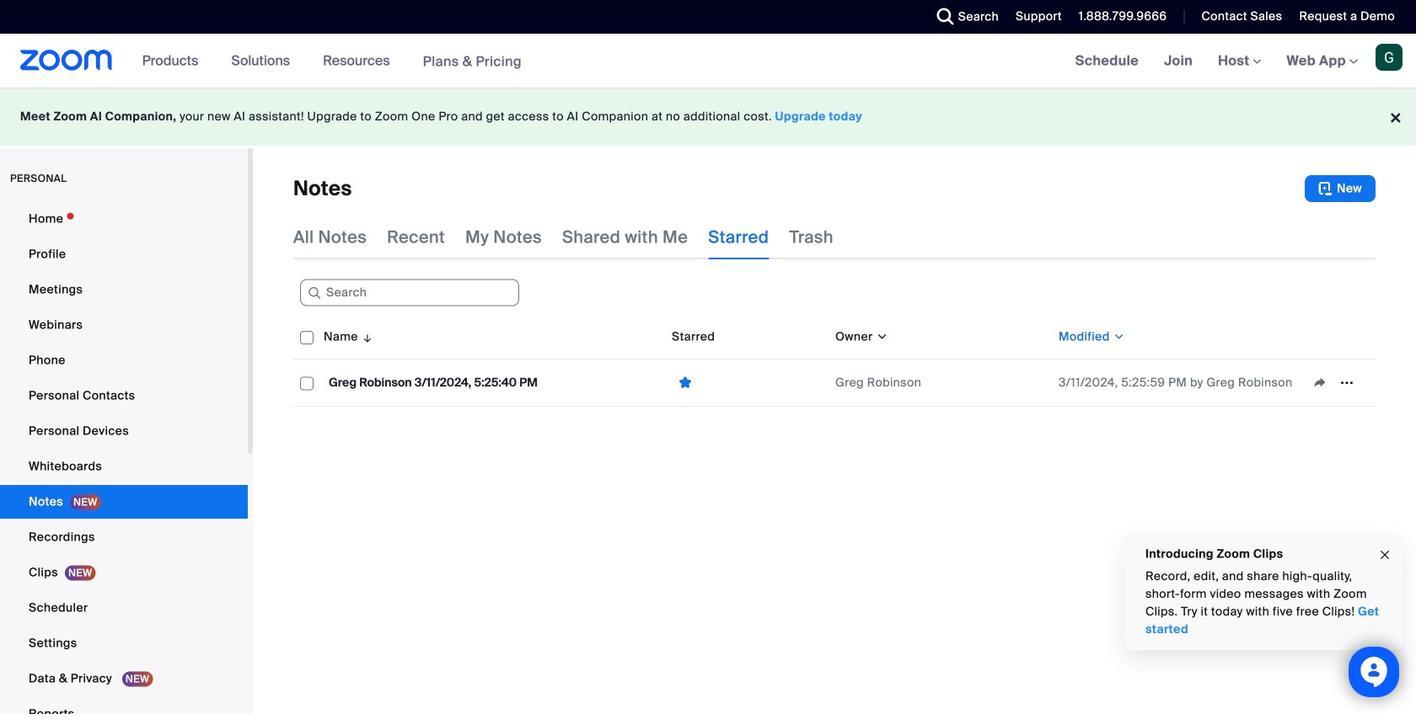 Task type: describe. For each thing, give the bounding box(es) containing it.
profile picture image
[[1376, 44, 1403, 71]]

meetings navigation
[[1063, 34, 1416, 89]]

arrow down image
[[358, 327, 374, 347]]

greg robinson 3/11/2024, 5:25:40 pm starred image
[[672, 375, 699, 391]]

zoom logo image
[[20, 50, 113, 71]]



Task type: locate. For each thing, give the bounding box(es) containing it.
banner
[[0, 34, 1416, 89]]

product information navigation
[[129, 34, 534, 89]]

personal menu menu
[[0, 202, 248, 715]]

application
[[293, 315, 1376, 407]]

tabs of all notes page tab list
[[293, 216, 833, 260]]

close image
[[1378, 546, 1392, 565]]

Search text field
[[300, 280, 519, 307]]

footer
[[0, 88, 1416, 146]]

down image
[[873, 329, 888, 346]]



Task type: vqa. For each thing, say whether or not it's contained in the screenshot.
tabs of all notes page tab list
yes



